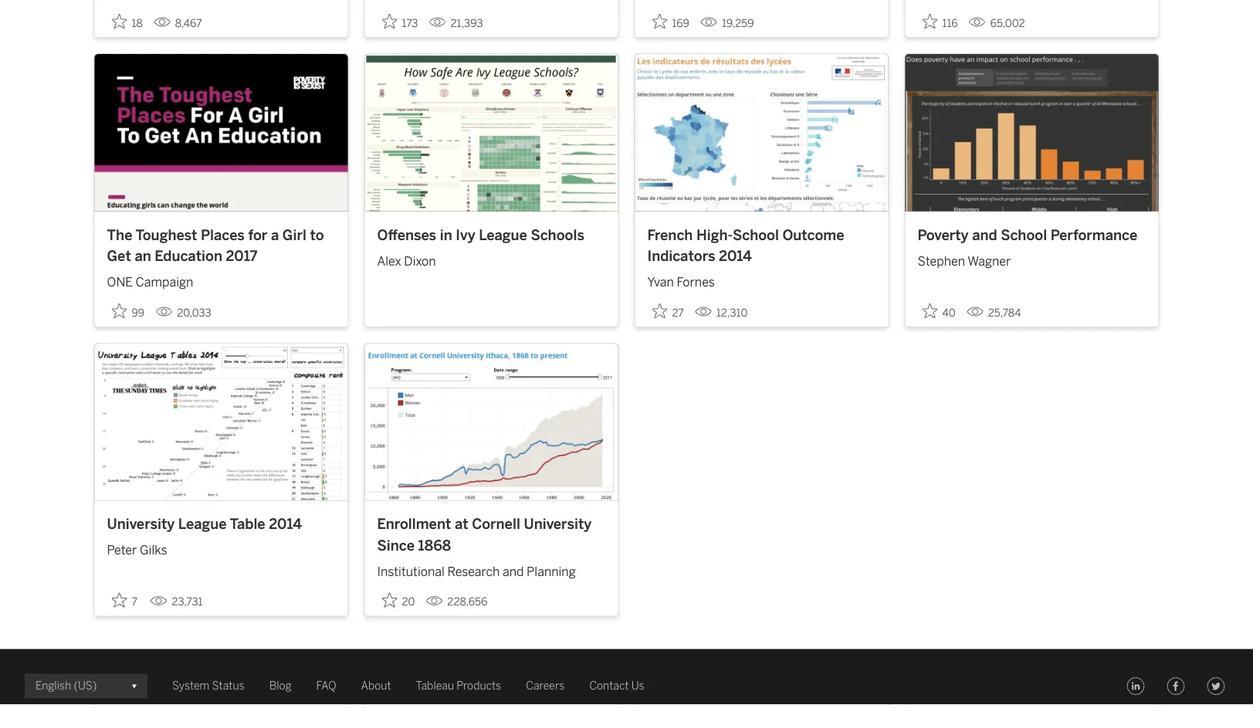 Task type: describe. For each thing, give the bounding box(es) containing it.
school for high-
[[733, 226, 779, 243]]

poverty and school performance
[[918, 226, 1138, 243]]

fornes
[[677, 275, 715, 289]]

Add Favorite button
[[918, 298, 961, 324]]

1 vertical spatial 2014
[[269, 516, 302, 533]]

228,656 views element
[[420, 590, 494, 615]]

faq link
[[316, 677, 336, 696]]

tableau products link
[[416, 677, 501, 696]]

21,393
[[451, 17, 483, 29]]

12,310
[[717, 306, 748, 319]]

english (us)
[[36, 680, 97, 693]]

toughest
[[136, 226, 197, 243]]

careers
[[526, 680, 565, 693]]

poverty and school performance link
[[918, 224, 1147, 245]]

peter
[[107, 543, 137, 558]]

(us)
[[74, 680, 97, 693]]

workbook thumbnail image for and
[[906, 54, 1159, 211]]

schools
[[531, 226, 585, 243]]

workbook thumbnail image for league
[[95, 344, 348, 501]]

research
[[448, 564, 500, 579]]

products
[[457, 680, 501, 693]]

peter gilks
[[107, 543, 167, 558]]

1 university from the left
[[107, 516, 175, 533]]

system status link
[[172, 677, 245, 696]]

2017
[[226, 247, 258, 264]]

english
[[36, 680, 71, 693]]

university inside enrollment at cornell university since 1868
[[524, 516, 592, 533]]

us
[[632, 680, 645, 693]]

20,033 views element
[[149, 300, 218, 325]]

education
[[155, 247, 222, 264]]

in
[[440, 226, 452, 243]]

gilks
[[140, 543, 167, 558]]

one campaign link
[[107, 267, 336, 291]]

1 vertical spatial and
[[503, 564, 524, 579]]

french high-school outcome indicators 2014 link
[[648, 224, 876, 267]]

places
[[201, 226, 245, 243]]

40
[[943, 306, 956, 319]]

offenses in ivy league schools link
[[377, 224, 606, 245]]

to
[[310, 226, 324, 243]]

the toughest places for a girl to get an education 2017
[[107, 226, 324, 264]]

one
[[107, 275, 133, 289]]

12,310 views element
[[689, 300, 754, 325]]

Add Favorite button
[[377, 9, 423, 34]]

dixon
[[404, 254, 436, 268]]

Add Favorite button
[[107, 9, 147, 34]]

enrollment
[[377, 516, 451, 533]]

0 horizontal spatial league
[[178, 516, 227, 533]]

cornell
[[472, 516, 520, 533]]

get
[[107, 247, 131, 264]]

Add Favorite button
[[107, 298, 149, 324]]

careers link
[[526, 677, 565, 696]]

one campaign
[[107, 275, 193, 289]]

18
[[132, 17, 143, 29]]

french high-school outcome indicators 2014
[[648, 226, 845, 264]]

tableau products
[[416, 680, 501, 693]]

workbook thumbnail image for toughest
[[95, 54, 348, 211]]

blog
[[269, 680, 292, 693]]

add favorite button containing 116
[[918, 9, 963, 34]]

add favorite button for enrollment at cornell university since 1868
[[377, 588, 420, 613]]

65,002 views element
[[963, 10, 1032, 36]]

1868
[[418, 537, 451, 554]]

173
[[402, 17, 418, 29]]

65,002
[[991, 17, 1025, 29]]

21,393 views element
[[423, 10, 489, 36]]

the toughest places for a girl to get an education 2017 link
[[107, 224, 336, 267]]

french
[[648, 226, 693, 243]]

since
[[377, 537, 415, 554]]

27
[[672, 306, 684, 319]]

enrollment at cornell university since 1868
[[377, 516, 592, 554]]

status
[[212, 680, 245, 693]]

19,259
[[722, 17, 754, 29]]



Task type: locate. For each thing, give the bounding box(es) containing it.
1 vertical spatial league
[[178, 516, 227, 533]]

169
[[672, 17, 690, 29]]

a
[[271, 226, 279, 243]]

tableau
[[416, 680, 454, 693]]

league up "peter gilks" link
[[178, 516, 227, 533]]

0 vertical spatial league
[[479, 226, 527, 243]]

alex
[[377, 254, 401, 268]]

system status
[[172, 680, 245, 693]]

enrollment at cornell university since 1868 link
[[377, 514, 606, 556]]

1 horizontal spatial university
[[524, 516, 592, 533]]

high-
[[697, 226, 733, 243]]

stephen wagner
[[918, 254, 1011, 268]]

university league table 2014 link
[[107, 514, 336, 535]]

yvan fornes
[[648, 275, 715, 289]]

add favorite button for university league table 2014
[[107, 588, 144, 613]]

an
[[135, 247, 151, 264]]

girl
[[283, 226, 307, 243]]

2014 down 'high-'
[[719, 247, 752, 264]]

wagner
[[968, 254, 1011, 268]]

contact us link
[[590, 677, 645, 696]]

0 horizontal spatial university
[[107, 516, 175, 533]]

0 horizontal spatial 2014
[[269, 516, 302, 533]]

add favorite button left 19,259 at the top right of page
[[648, 9, 694, 34]]

performance
[[1051, 226, 1138, 243]]

19,259 views element
[[694, 10, 760, 36]]

university
[[107, 516, 175, 533], [524, 516, 592, 533]]

the
[[107, 226, 132, 243]]

university up peter gilks
[[107, 516, 175, 533]]

peter gilks link
[[107, 535, 336, 560]]

2014 inside french high-school outcome indicators 2014
[[719, 247, 752, 264]]

1 school from the left
[[733, 226, 779, 243]]

1 horizontal spatial and
[[973, 226, 998, 243]]

add favorite button containing 169
[[648, 9, 694, 34]]

add favorite button for french high-school outcome indicators 2014
[[648, 298, 689, 324]]

8,467 views element
[[147, 10, 208, 36]]

school inside "link"
[[1001, 226, 1047, 243]]

stephen wagner link
[[918, 245, 1147, 270]]

2014
[[719, 247, 752, 264], [269, 516, 302, 533]]

add favorite button left 65,002
[[918, 9, 963, 34]]

0 vertical spatial 2014
[[719, 247, 752, 264]]

campaign
[[136, 275, 193, 289]]

7
[[132, 596, 138, 608]]

indicators
[[648, 247, 716, 264]]

and
[[973, 226, 998, 243], [503, 564, 524, 579]]

add favorite button containing 7
[[107, 588, 144, 613]]

contact
[[590, 680, 629, 693]]

23,731
[[172, 596, 203, 608]]

institutional research and planning
[[377, 564, 576, 579]]

outcome
[[783, 226, 845, 243]]

institutional research and planning link
[[377, 556, 606, 581]]

yvan
[[648, 275, 674, 289]]

workbook thumbnail image for in
[[365, 54, 618, 211]]

about
[[361, 680, 391, 693]]

add favorite button containing 27
[[648, 298, 689, 324]]

99
[[132, 306, 145, 319]]

25,784
[[988, 306, 1021, 319]]

institutional
[[377, 564, 445, 579]]

about link
[[361, 677, 391, 696]]

blog link
[[269, 677, 292, 696]]

1 horizontal spatial 2014
[[719, 247, 752, 264]]

2 school from the left
[[1001, 226, 1047, 243]]

228,656
[[447, 596, 488, 608]]

116
[[943, 17, 958, 29]]

stephen
[[918, 254, 966, 268]]

23,731 views element
[[144, 590, 209, 615]]

workbook thumbnail image
[[95, 54, 348, 211], [365, 54, 618, 211], [635, 54, 889, 211], [906, 54, 1159, 211], [95, 344, 348, 501], [365, 344, 618, 501]]

contact us
[[590, 680, 645, 693]]

table
[[230, 516, 265, 533]]

system
[[172, 680, 210, 693]]

school up stephen wagner link
[[1001, 226, 1047, 243]]

add favorite button down the peter
[[107, 588, 144, 613]]

0 horizontal spatial school
[[733, 226, 779, 243]]

and up wagner
[[973, 226, 998, 243]]

planning
[[527, 564, 576, 579]]

2014 right table
[[269, 516, 302, 533]]

university league table 2014
[[107, 516, 302, 533]]

2 university from the left
[[524, 516, 592, 533]]

ivy
[[456, 226, 476, 243]]

school up yvan fornes link
[[733, 226, 779, 243]]

0 horizontal spatial and
[[503, 564, 524, 579]]

add favorite button containing 20
[[377, 588, 420, 613]]

alex dixon
[[377, 254, 436, 268]]

school inside french high-school outcome indicators 2014
[[733, 226, 779, 243]]

8,467
[[175, 17, 202, 29]]

yvan fornes link
[[648, 267, 876, 291]]

add favorite button down institutional
[[377, 588, 420, 613]]

Add Favorite button
[[648, 9, 694, 34], [918, 9, 963, 34], [648, 298, 689, 324], [107, 588, 144, 613], [377, 588, 420, 613]]

selected language element
[[36, 674, 137, 699]]

add favorite button down yvan
[[648, 298, 689, 324]]

for
[[248, 226, 268, 243]]

school for and
[[1001, 226, 1047, 243]]

faq
[[316, 680, 336, 693]]

alex dixon link
[[377, 245, 606, 270]]

20,033
[[177, 306, 211, 319]]

25,784 views element
[[961, 300, 1028, 325]]

league
[[479, 226, 527, 243], [178, 516, 227, 533]]

workbook thumbnail image for at
[[365, 344, 618, 501]]

poverty
[[918, 226, 969, 243]]

workbook thumbnail image for high-
[[635, 54, 889, 211]]

0 vertical spatial and
[[973, 226, 998, 243]]

offenses in ivy league schools
[[377, 226, 585, 243]]

university up planning
[[524, 516, 592, 533]]

1 horizontal spatial school
[[1001, 226, 1047, 243]]

20
[[402, 596, 415, 608]]

at
[[455, 516, 469, 533]]

1 horizontal spatial league
[[479, 226, 527, 243]]

offenses
[[377, 226, 437, 243]]

and left planning
[[503, 564, 524, 579]]

league up alex dixon link on the left of the page
[[479, 226, 527, 243]]



Task type: vqa. For each thing, say whether or not it's contained in the screenshot.


